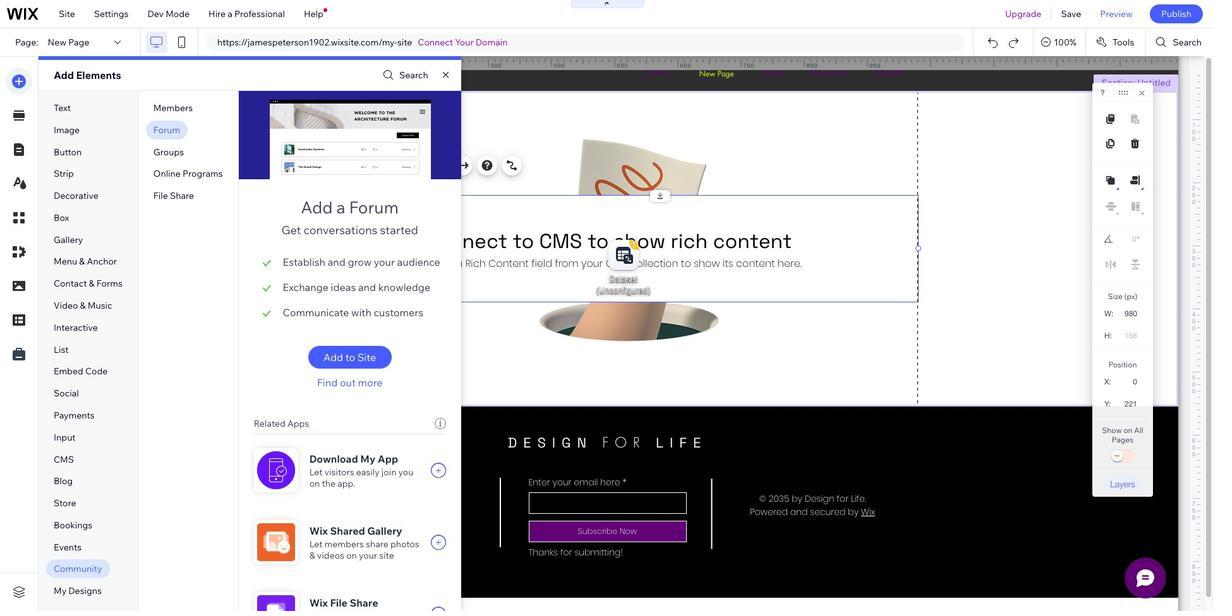 Task type: locate. For each thing, give the bounding box(es) containing it.
add left to
[[324, 351, 343, 364]]

settings up the content
[[307, 160, 341, 171]]

rich content viewer
[[302, 186, 374, 195]]

let down download
[[310, 467, 323, 479]]

site right members
[[379, 551, 394, 562]]

on left the
[[310, 479, 320, 490]]

800
[[807, 62, 818, 69]]

1 vertical spatial a
[[337, 197, 346, 218]]

1 vertical spatial site
[[358, 351, 376, 364]]

& right menu
[[79, 256, 85, 268]]

0 horizontal spatial gallery
[[54, 234, 83, 246]]

site
[[398, 37, 412, 48], [379, 551, 394, 562]]

None text field
[[1120, 231, 1137, 248], [1118, 305, 1143, 322], [1120, 231, 1137, 248], [1118, 305, 1143, 322]]

my up easily
[[361, 453, 376, 466]]

a down rich content viewer
[[337, 197, 346, 218]]

0 vertical spatial and
[[328, 256, 346, 269]]

easily
[[356, 467, 380, 479]]

file down videos
[[330, 597, 348, 610]]

preview
[[1101, 8, 1133, 20]]

wix inside wix shared gallery let members share photos & videos on your site
[[310, 525, 328, 538]]

show on all pages
[[1103, 426, 1144, 445]]

wix down videos
[[310, 597, 328, 610]]

1 vertical spatial gallery
[[367, 525, 402, 538]]

100% button
[[1034, 28, 1086, 56]]

1 vertical spatial my
[[54, 586, 67, 597]]

my designs
[[54, 586, 102, 597]]

0 vertical spatial share
[[170, 190, 194, 202]]

save
[[1062, 8, 1082, 20]]

add inside button
[[324, 351, 343, 364]]

contact & forms
[[54, 278, 122, 290]]

embed
[[54, 366, 83, 378]]

1 wix from the top
[[310, 525, 328, 538]]

menu & anchor
[[54, 256, 117, 268]]

& inside wix shared gallery let members share photos & videos on your site
[[310, 551, 315, 562]]

100%
[[1055, 37, 1077, 48]]

wix
[[310, 525, 328, 538], [310, 597, 328, 610]]

strip
[[54, 168, 74, 180]]

&
[[79, 256, 85, 268], [89, 278, 95, 290], [80, 300, 86, 312], [310, 551, 315, 562]]

and
[[328, 256, 346, 269], [358, 281, 376, 294]]

site
[[59, 8, 75, 20], [358, 351, 376, 364]]

size
[[1108, 292, 1123, 302]]

let inside wix shared gallery let members share photos & videos on your site
[[310, 539, 323, 551]]

on inside wix shared gallery let members share photos & videos on your site
[[347, 551, 357, 562]]

my left designs at left
[[54, 586, 67, 597]]

add
[[54, 69, 74, 82], [301, 197, 333, 218], [324, 351, 343, 364]]

payments
[[54, 410, 95, 422]]

1 horizontal spatial a
[[337, 197, 346, 218]]

2 wix from the top
[[310, 597, 328, 610]]

add for a
[[301, 197, 333, 218]]

exchange ideas and knowledge
[[283, 281, 431, 294]]

let left members
[[310, 539, 323, 551]]

0 horizontal spatial and
[[328, 256, 346, 269]]

social
[[54, 388, 79, 400]]

site left connect
[[398, 37, 412, 48]]

search button down publish button
[[1147, 28, 1214, 56]]

1 vertical spatial add
[[301, 197, 333, 218]]

site up new page
[[59, 8, 75, 20]]

menu
[[54, 256, 77, 268]]

0 vertical spatial let
[[310, 467, 323, 479]]

& left forms
[[89, 278, 95, 290]]

0 vertical spatial gallery
[[54, 234, 83, 246]]

online programs
[[153, 168, 223, 180]]

(px)
[[1125, 292, 1138, 302]]

& left videos
[[310, 551, 315, 562]]

on left all
[[1124, 426, 1133, 436]]

search down publish button
[[1173, 37, 1202, 48]]

search down connect
[[399, 70, 428, 81]]

related apps
[[254, 418, 309, 430]]

download
[[310, 453, 358, 466]]

list
[[54, 344, 69, 356]]

1 vertical spatial let
[[310, 539, 323, 551]]

establish and grow your audience
[[283, 256, 440, 269]]

add inside add a forum get conversations started
[[301, 197, 333, 218]]

1 vertical spatial on
[[310, 479, 320, 490]]

add for to
[[324, 351, 343, 364]]

0 vertical spatial site
[[398, 37, 412, 48]]

0 vertical spatial on
[[1124, 426, 1133, 436]]

layers button
[[1103, 478, 1144, 491]]

ideas
[[331, 281, 356, 294]]

search button down connect
[[380, 66, 428, 84]]

& right video
[[80, 300, 86, 312]]

to
[[346, 351, 355, 364]]

1 vertical spatial search button
[[380, 66, 428, 84]]

hire a professional
[[209, 8, 285, 20]]

wix shared gallery let members share photos & videos on your site
[[310, 525, 419, 562]]

1 vertical spatial forum
[[349, 197, 399, 218]]

rich
[[302, 186, 318, 195]]

wix for wix file share
[[310, 597, 328, 610]]

0 horizontal spatial settings
[[94, 8, 129, 20]]

audience
[[397, 256, 440, 269]]

& for contact
[[89, 278, 95, 290]]

0 horizontal spatial a
[[228, 8, 233, 20]]

let
[[310, 467, 323, 479], [310, 539, 323, 551]]

forum down viewer
[[349, 197, 399, 218]]

you
[[399, 467, 414, 479]]

None text field
[[1119, 327, 1143, 345], [1118, 374, 1143, 391], [1118, 396, 1143, 413], [1119, 327, 1143, 345], [1118, 374, 1143, 391], [1118, 396, 1143, 413]]

with
[[352, 307, 372, 319]]

2 vertical spatial on
[[347, 551, 357, 562]]

a right hire
[[228, 8, 233, 20]]

1 vertical spatial wix
[[310, 597, 328, 610]]

and right the ideas
[[358, 281, 376, 294]]

cms
[[54, 454, 74, 466]]

0 vertical spatial add
[[54, 69, 74, 82]]

0 horizontal spatial on
[[310, 479, 320, 490]]

mode
[[166, 8, 190, 20]]

photos
[[391, 539, 419, 551]]

? button
[[1101, 88, 1105, 97]]

0 horizontal spatial search button
[[380, 66, 428, 84]]

0 horizontal spatial site
[[379, 551, 394, 562]]

0 horizontal spatial site
[[59, 8, 75, 20]]

0 vertical spatial a
[[228, 8, 233, 20]]

gallery up share
[[367, 525, 402, 538]]

0 vertical spatial your
[[374, 256, 395, 269]]

1 horizontal spatial search button
[[1147, 28, 1214, 56]]

add to site
[[324, 351, 376, 364]]

share down online programs on the left
[[170, 190, 194, 202]]

500
[[617, 62, 629, 69]]

find
[[317, 377, 338, 389]]

designs
[[68, 586, 102, 597]]

app
[[378, 453, 398, 466]]

find out more button
[[308, 377, 392, 389]]

code
[[85, 366, 108, 378]]

your right grow on the left top of the page
[[374, 256, 395, 269]]

viewer
[[350, 186, 374, 195]]

1 let from the top
[[310, 467, 323, 479]]

0 vertical spatial my
[[361, 453, 376, 466]]

preview button
[[1091, 0, 1143, 28]]

https://jamespeterson1902.wixsite.com/my-site connect your domain
[[217, 37, 508, 48]]

add elements
[[54, 69, 121, 82]]

untitled
[[1138, 77, 1171, 88]]

0 horizontal spatial file
[[153, 190, 168, 202]]

on right videos
[[347, 551, 357, 562]]

and left grow on the left top of the page
[[328, 256, 346, 269]]

dev
[[148, 8, 164, 20]]

0 vertical spatial file
[[153, 190, 168, 202]]

1 horizontal spatial site
[[398, 37, 412, 48]]

a inside add a forum get conversations started
[[337, 197, 346, 218]]

publish
[[1162, 8, 1192, 20]]

videos
[[317, 551, 345, 562]]

2 horizontal spatial on
[[1124, 426, 1133, 436]]

site right to
[[358, 351, 376, 364]]

0 vertical spatial forum
[[153, 124, 180, 136]]

h:
[[1105, 332, 1113, 341]]

1 horizontal spatial on
[[347, 551, 357, 562]]

0 horizontal spatial search
[[399, 70, 428, 81]]

my inside download my app let visitors easily join you on the app.
[[361, 453, 376, 466]]

0 vertical spatial search
[[1173, 37, 1202, 48]]

1 horizontal spatial settings
[[307, 160, 341, 171]]

& for video
[[80, 300, 86, 312]]

share down wix shared gallery let members share photos & videos on your site
[[350, 597, 378, 610]]

1 horizontal spatial my
[[361, 453, 376, 466]]

switch
[[1111, 448, 1136, 466]]

1 vertical spatial site
[[379, 551, 394, 562]]

anchor
[[87, 256, 117, 268]]

1 horizontal spatial file
[[330, 597, 348, 610]]

1 vertical spatial your
[[359, 551, 377, 562]]

forum
[[153, 124, 180, 136], [349, 197, 399, 218]]

my
[[361, 453, 376, 466], [54, 586, 67, 597]]

0 vertical spatial site
[[59, 8, 75, 20]]

300
[[491, 62, 502, 69]]

site inside button
[[358, 351, 376, 364]]

settings left dev on the left of page
[[94, 8, 129, 20]]

wix for wix shared gallery let members share photos & videos on your site
[[310, 525, 328, 538]]

layers
[[1111, 479, 1136, 490]]

tools
[[1113, 37, 1135, 48]]

a
[[228, 8, 233, 20], [337, 197, 346, 218]]

1 horizontal spatial and
[[358, 281, 376, 294]]

1 horizontal spatial gallery
[[367, 525, 402, 538]]

2 let from the top
[[310, 539, 323, 551]]

let inside download my app let visitors easily join you on the app.
[[310, 467, 323, 479]]

input
[[54, 432, 76, 444]]

file down online
[[153, 190, 168, 202]]

1 horizontal spatial forum
[[349, 197, 399, 218]]

add down rich
[[301, 197, 333, 218]]

forum up groups
[[153, 124, 180, 136]]

gallery up menu
[[54, 234, 83, 246]]

size (px)
[[1108, 292, 1138, 302]]

your down "shared" at the bottom left of page
[[359, 551, 377, 562]]

apps
[[288, 418, 309, 430]]

groups
[[153, 146, 184, 158]]

file
[[153, 190, 168, 202], [330, 597, 348, 610]]

0 horizontal spatial my
[[54, 586, 67, 597]]

0 vertical spatial wix
[[310, 525, 328, 538]]

1 horizontal spatial site
[[358, 351, 376, 364]]

0 horizontal spatial share
[[170, 190, 194, 202]]

app.
[[338, 479, 356, 490]]

1 horizontal spatial share
[[350, 597, 378, 610]]

add up text
[[54, 69, 74, 82]]

1 vertical spatial search
[[399, 70, 428, 81]]

your
[[374, 256, 395, 269], [359, 551, 377, 562]]

2 vertical spatial add
[[324, 351, 343, 364]]

a for professional
[[228, 8, 233, 20]]

wix up videos
[[310, 525, 328, 538]]

dev mode
[[148, 8, 190, 20]]



Task type: vqa. For each thing, say whether or not it's contained in the screenshot.
knowledge on the top left of the page
yes



Task type: describe. For each thing, give the bounding box(es) containing it.
save button
[[1052, 0, 1091, 28]]

page
[[68, 37, 89, 48]]

section: untitled
[[1102, 77, 1171, 88]]

let for download my app
[[310, 467, 323, 479]]

position
[[1109, 360, 1138, 370]]

knowledge
[[378, 281, 431, 294]]

on inside download my app let visitors easily join you on the app.
[[310, 479, 320, 490]]

0 vertical spatial settings
[[94, 8, 129, 20]]

more
[[358, 377, 383, 389]]

a for forum
[[337, 197, 346, 218]]

elements
[[76, 69, 121, 82]]

customers
[[374, 307, 424, 319]]

0 vertical spatial search button
[[1147, 28, 1214, 56]]

started
[[380, 223, 418, 238]]

grow
[[348, 256, 372, 269]]

decorative
[[54, 190, 99, 202]]

site inside wix shared gallery let members share photos & videos on your site
[[379, 551, 394, 562]]

600
[[680, 62, 692, 69]]

domain
[[476, 37, 508, 48]]

on inside show on all pages
[[1124, 426, 1133, 436]]

wix file share
[[310, 597, 378, 610]]

add for elements
[[54, 69, 74, 82]]

blog
[[54, 476, 73, 488]]

900
[[870, 62, 882, 69]]

video & music
[[54, 300, 112, 312]]

video
[[54, 300, 78, 312]]

section:
[[1102, 77, 1136, 88]]

store
[[54, 498, 76, 510]]

content
[[319, 186, 348, 195]]

text
[[54, 102, 71, 114]]

1 vertical spatial settings
[[307, 160, 341, 171]]

all
[[1135, 426, 1144, 436]]

community
[[54, 564, 102, 576]]

box
[[54, 212, 69, 224]]

contact
[[54, 278, 87, 290]]

image
[[54, 124, 80, 136]]

file share
[[153, 190, 194, 202]]

communicate
[[283, 307, 349, 319]]

shared
[[330, 525, 365, 538]]

1 horizontal spatial search
[[1173, 37, 1202, 48]]

members
[[325, 539, 364, 551]]

pages
[[1112, 436, 1134, 445]]

bookings
[[54, 520, 92, 532]]

0 horizontal spatial forum
[[153, 124, 180, 136]]

get
[[282, 223, 301, 238]]

1 vertical spatial and
[[358, 281, 376, 294]]

connect
[[418, 37, 453, 48]]

700
[[744, 62, 755, 69]]

your inside wix shared gallery let members share photos & videos on your site
[[359, 551, 377, 562]]

show
[[1103, 426, 1122, 436]]

let for wix shared gallery
[[310, 539, 323, 551]]

the
[[322, 479, 336, 490]]

upgrade
[[1006, 8, 1042, 20]]

events
[[54, 542, 82, 554]]

1 vertical spatial file
[[330, 597, 348, 610]]

embed code
[[54, 366, 108, 378]]

new page
[[48, 37, 89, 48]]

music
[[88, 300, 112, 312]]

?
[[1101, 88, 1105, 97]]

members
[[153, 102, 193, 114]]

share
[[366, 539, 389, 551]]

add a forum get conversations started
[[282, 197, 418, 238]]

visitors
[[325, 467, 354, 479]]

tools button
[[1087, 28, 1146, 56]]

& for menu
[[79, 256, 85, 268]]

your
[[455, 37, 474, 48]]

°
[[1138, 235, 1141, 244]]

online
[[153, 168, 181, 180]]

x:
[[1105, 378, 1112, 387]]

establish
[[283, 256, 326, 269]]

publish button
[[1150, 4, 1204, 23]]

professional
[[235, 8, 285, 20]]

forum inside add a forum get conversations started
[[349, 197, 399, 218]]

join
[[382, 467, 397, 479]]

related
[[254, 418, 286, 430]]

gallery inside wix shared gallery let members share photos & videos on your site
[[367, 525, 402, 538]]

400
[[554, 62, 565, 69]]

find out more
[[317, 377, 383, 389]]

1 vertical spatial share
[[350, 597, 378, 610]]

programs
[[183, 168, 223, 180]]

add to site button
[[308, 346, 392, 369]]

out
[[340, 377, 356, 389]]



